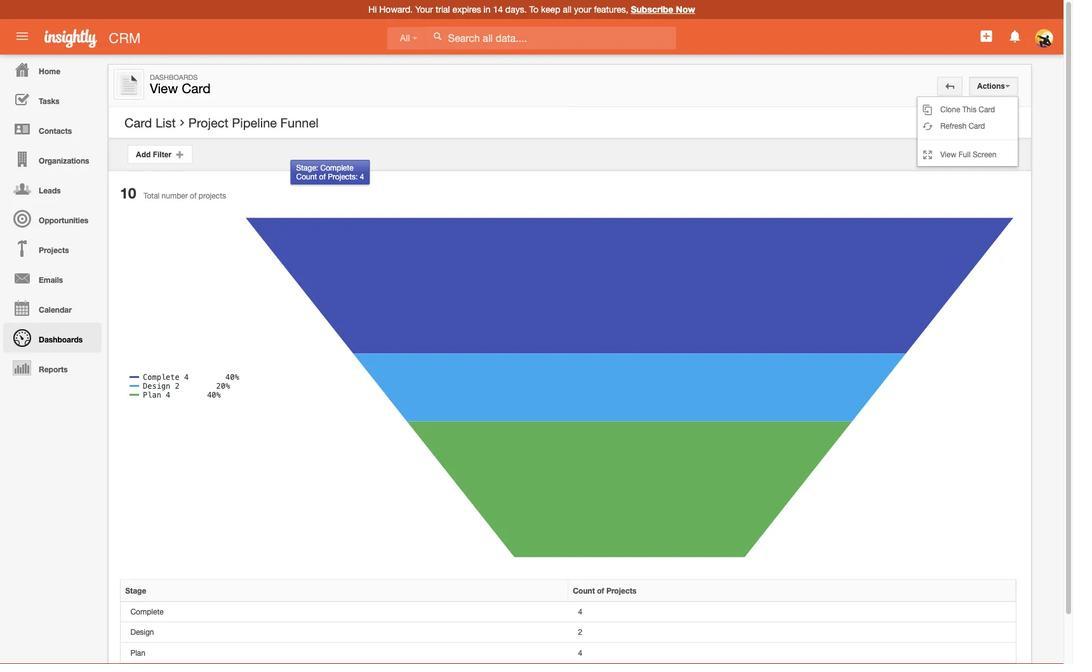 Task type: vqa. For each thing, say whether or not it's contained in the screenshot.
'Card List'
yes



Task type: describe. For each thing, give the bounding box(es) containing it.
pipeline
[[232, 115, 277, 130]]

list
[[156, 115, 176, 130]]

hi howard. your trial expires in 14 days. to keep all your features, subscribe now
[[368, 4, 695, 15]]

screen
[[973, 150, 997, 159]]

0 horizontal spatial of
[[190, 191, 197, 200]]

home
[[39, 67, 60, 76]]

subscribe
[[631, 4, 673, 15]]

0 vertical spatial projects
[[39, 246, 69, 255]]

hi
[[368, 4, 377, 15]]

row group containing complete
[[121, 603, 1016, 664]]

now
[[676, 4, 695, 15]]

back image
[[946, 82, 954, 91]]

plan
[[130, 649, 145, 658]]

complete inside cell
[[130, 608, 164, 617]]

days.
[[505, 4, 527, 15]]

refresh
[[940, 121, 967, 130]]

opportunities
[[39, 216, 88, 225]]

all
[[400, 33, 410, 43]]

view inside dashboards view card
[[150, 81, 178, 96]]

projects
[[199, 191, 226, 200]]

card inside refresh card button
[[969, 121, 985, 130]]

home link
[[3, 55, 102, 84]]

total number of projects
[[143, 191, 226, 200]]

expires
[[453, 4, 481, 15]]

dashboards view card
[[150, 73, 211, 96]]

card inside card list link
[[124, 115, 152, 130]]

row containing design
[[121, 623, 1016, 644]]

plan cell
[[121, 644, 568, 664]]

number
[[162, 191, 188, 200]]

in
[[484, 4, 491, 15]]

add filter link
[[128, 145, 193, 164]]

dashboards link
[[3, 323, 102, 353]]

4 cell for complete
[[568, 603, 1016, 623]]

add
[[136, 150, 151, 159]]

full
[[959, 150, 971, 159]]

row containing plan
[[121, 644, 1016, 664]]

project
[[188, 115, 228, 130]]

2
[[578, 628, 582, 637]]

projects:
[[328, 172, 358, 181]]

projects link
[[3, 234, 102, 264]]

actions button
[[969, 77, 1019, 96]]

4 for complete
[[578, 608, 582, 617]]

crm
[[109, 30, 141, 46]]

of inside row
[[597, 587, 604, 596]]

tasks
[[39, 97, 60, 105]]

to
[[529, 4, 538, 15]]

total
[[143, 191, 160, 200]]

card list
[[124, 115, 176, 130]]

10
[[120, 184, 136, 202]]

notifications image
[[1008, 29, 1023, 44]]

trial
[[436, 4, 450, 15]]

refresh card
[[940, 121, 985, 130]]

calendar
[[39, 305, 72, 314]]

reports link
[[3, 353, 102, 383]]

add filter
[[136, 150, 176, 159]]

filter
[[153, 150, 171, 159]]

4 inside stage: complete count of projects: 4
[[360, 172, 364, 181]]



Task type: locate. For each thing, give the bounding box(es) containing it.
count up 2
[[573, 587, 595, 596]]

1 vertical spatial complete
[[130, 608, 164, 617]]

1 vertical spatial projects
[[606, 587, 637, 596]]

4 up 2
[[578, 608, 582, 617]]

0 vertical spatial view
[[150, 81, 178, 96]]

dashboards up reports link
[[39, 335, 83, 344]]

features,
[[594, 4, 628, 15]]

complete
[[320, 163, 354, 172], [130, 608, 164, 617]]

1 horizontal spatial of
[[319, 172, 326, 181]]

row
[[121, 581, 1016, 603], [121, 603, 1016, 623], [121, 623, 1016, 644], [121, 644, 1016, 664]]

your
[[574, 4, 592, 15]]

view full screen link
[[918, 146, 1018, 163]]

leads link
[[3, 174, 102, 204]]

design cell
[[121, 623, 568, 644]]

white image
[[433, 32, 442, 41]]

count inside row
[[573, 587, 595, 596]]

complete cell
[[121, 603, 568, 623]]

plus image
[[176, 150, 185, 159]]

0 vertical spatial 4
[[360, 172, 364, 181]]

complete inside stage: complete count of projects: 4
[[320, 163, 354, 172]]

count inside stage: complete count of projects: 4
[[296, 172, 317, 181]]

navigation containing home
[[0, 55, 102, 383]]

leads
[[39, 186, 61, 195]]

contacts link
[[3, 114, 102, 144]]

tasks link
[[3, 84, 102, 114]]

view left full
[[940, 150, 957, 159]]

emails
[[39, 276, 63, 284]]

row group
[[121, 603, 1016, 664]]

2 4 cell from the top
[[568, 644, 1016, 664]]

emails link
[[3, 264, 102, 293]]

0 horizontal spatial projects
[[39, 246, 69, 255]]

1 vertical spatial view
[[940, 150, 957, 159]]

contacts
[[39, 126, 72, 135]]

funnel
[[280, 115, 319, 130]]

1 horizontal spatial complete
[[320, 163, 354, 172]]

0 vertical spatial of
[[319, 172, 326, 181]]

1 row from the top
[[121, 581, 1016, 603]]

card up "project" on the left of page
[[182, 81, 211, 96]]

14
[[493, 4, 503, 15]]

stage: complete count of projects: 4
[[296, 163, 364, 181]]

all link
[[387, 27, 426, 50]]

actions
[[977, 82, 1005, 90]]

clone this card
[[940, 105, 995, 114]]

card right this
[[979, 105, 995, 114]]

0 vertical spatial count
[[296, 172, 317, 181]]

reports
[[39, 365, 68, 374]]

navigation
[[0, 55, 102, 383]]

4
[[360, 172, 364, 181], [578, 608, 582, 617], [578, 649, 582, 658]]

card inside clone this card button
[[979, 105, 995, 114]]

2 vertical spatial 4
[[578, 649, 582, 658]]

dashboards inside dashboards view card
[[150, 73, 198, 81]]

1 4 cell from the top
[[568, 603, 1016, 623]]

stage
[[125, 587, 146, 596]]

4 down 2
[[578, 649, 582, 658]]

all
[[563, 4, 572, 15]]

0 horizontal spatial count
[[296, 172, 317, 181]]

design
[[130, 628, 154, 637]]

stage:
[[296, 163, 318, 172]]

card left list
[[124, 115, 152, 130]]

2 horizontal spatial of
[[597, 587, 604, 596]]

Search all data.... text field
[[426, 27, 676, 49]]

1 horizontal spatial count
[[573, 587, 595, 596]]

card list link
[[124, 115, 176, 130]]

clone
[[940, 105, 960, 114]]

1 vertical spatial of
[[190, 191, 197, 200]]

0 vertical spatial dashboards
[[150, 73, 198, 81]]

your
[[415, 4, 433, 15]]

organizations link
[[3, 144, 102, 174]]

2 row from the top
[[121, 603, 1016, 623]]

opportunities link
[[3, 204, 102, 234]]

complete up projects:
[[320, 163, 354, 172]]

0 horizontal spatial dashboards
[[39, 335, 83, 344]]

row containing complete
[[121, 603, 1016, 623]]

howard.
[[379, 4, 413, 15]]

4 row from the top
[[121, 644, 1016, 664]]

1 vertical spatial 4 cell
[[568, 644, 1016, 664]]

complete up 'design'
[[130, 608, 164, 617]]

0 horizontal spatial view
[[150, 81, 178, 96]]

of inside stage: complete count of projects: 4
[[319, 172, 326, 181]]

clone this card button
[[918, 101, 1018, 117]]

1 vertical spatial count
[[573, 587, 595, 596]]

refresh card button
[[918, 117, 1018, 134]]

subscribe now link
[[631, 4, 695, 15]]

view up list
[[150, 81, 178, 96]]

dashboards right card image
[[150, 73, 198, 81]]

card inside dashboards view card
[[182, 81, 211, 96]]

keep
[[541, 4, 560, 15]]

view full screen
[[940, 150, 997, 159]]

2 vertical spatial of
[[597, 587, 604, 596]]

dashboards
[[150, 73, 198, 81], [39, 335, 83, 344]]

4 right projects:
[[360, 172, 364, 181]]

1 vertical spatial dashboards
[[39, 335, 83, 344]]

dashboards inside dashboards link
[[39, 335, 83, 344]]

of
[[319, 172, 326, 181], [190, 191, 197, 200], [597, 587, 604, 596]]

projects inside row
[[606, 587, 637, 596]]

this
[[962, 105, 977, 114]]

1 vertical spatial 4
[[578, 608, 582, 617]]

4 cell
[[568, 603, 1016, 623], [568, 644, 1016, 664]]

card image
[[116, 72, 142, 97]]

0 vertical spatial complete
[[320, 163, 354, 172]]

dashboards for dashboards
[[39, 335, 83, 344]]

1 horizontal spatial view
[[940, 150, 957, 159]]

card
[[182, 81, 211, 96], [979, 105, 995, 114], [124, 115, 152, 130], [969, 121, 985, 130]]

count down stage:
[[296, 172, 317, 181]]

1 horizontal spatial dashboards
[[150, 73, 198, 81]]

2 cell
[[568, 623, 1016, 644]]

4 for plan
[[578, 649, 582, 658]]

4 cell for plan
[[568, 644, 1016, 664]]

count of projects
[[573, 587, 637, 596]]

3 row from the top
[[121, 623, 1016, 644]]

card down this
[[969, 121, 985, 130]]

project pipeline funnel
[[188, 115, 319, 130]]

view
[[150, 81, 178, 96], [940, 150, 957, 159]]

dashboards for dashboards view card
[[150, 73, 198, 81]]

row containing stage
[[121, 581, 1016, 603]]

0 horizontal spatial complete
[[130, 608, 164, 617]]

1 horizontal spatial projects
[[606, 587, 637, 596]]

count
[[296, 172, 317, 181], [573, 587, 595, 596]]

calendar link
[[3, 293, 102, 323]]

projects
[[39, 246, 69, 255], [606, 587, 637, 596]]

0 vertical spatial 4 cell
[[568, 603, 1016, 623]]

organizations
[[39, 156, 89, 165]]



